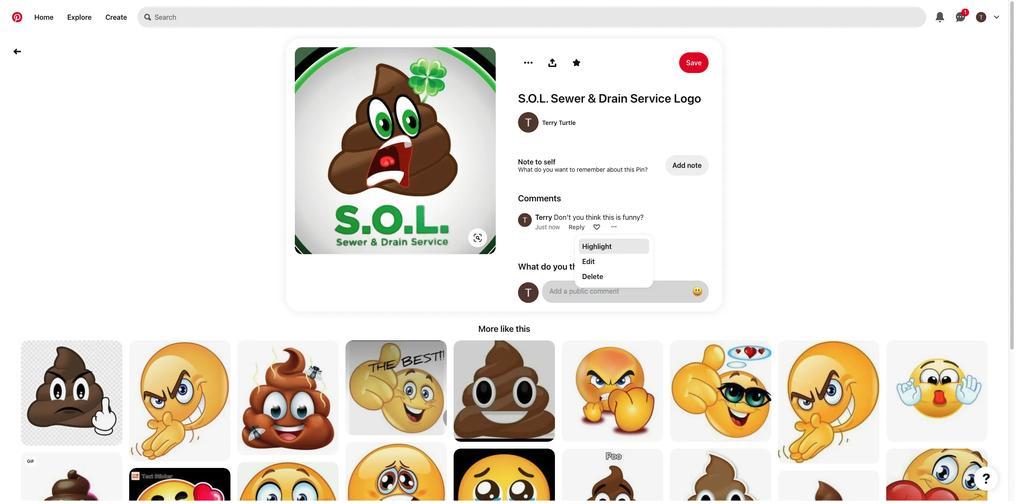 Task type: describe. For each thing, give the bounding box(es) containing it.
this contains an image of: oops image
[[562, 449, 664, 501]]

this may contain: an emoticive smiley face with sunglasses and hearts above it image
[[670, 341, 772, 442]]

save
[[687, 59, 702, 67]]

drain
[[599, 91, 628, 105]]

save button
[[680, 52, 709, 73]]

terry for terry don't you think this is funny?
[[536, 213, 553, 221]]

0 horizontal spatial this contains an image of: image
[[21, 453, 122, 501]]

add note button
[[666, 155, 709, 176]]

note
[[688, 161, 702, 169]]

do inside note to self what do you want to remember about this pin?
[[535, 166, 542, 173]]

story pin image image
[[295, 47, 496, 255]]

self
[[544, 158, 556, 166]]

you inside note to self what do you want to remember about this pin?
[[543, 166, 553, 173]]

😃
[[693, 286, 703, 298]]

just
[[536, 223, 547, 230]]

you for terry don't you think this is funny?
[[573, 213, 584, 221]]

this may contain: an emo emo emo emo emo emo emo emo emo emo emo emo em and emo emo emo emo emo emo emo emo emo emo emo emo emo emo em image
[[21, 341, 122, 446]]

terry link
[[536, 213, 553, 221]]

this may contain: an emoticive smiley face holding his hands to his mouth image
[[346, 442, 447, 501]]

what do you think?
[[518, 261, 594, 271]]

this may contain: an emoticive smiley face giving the thumbs up sign with the words the best image
[[346, 341, 447, 436]]

want
[[555, 166, 568, 173]]

this may contain: a smiley face holding a heart with the words est va paas segurdores image
[[887, 449, 988, 501]]

1 button
[[951, 7, 972, 27]]

home link
[[27, 7, 60, 27]]

delete
[[583, 272, 604, 280]]

explore link
[[60, 7, 99, 27]]

react image
[[594, 223, 601, 230]]

this may contain: an emo emo emo emo emo emo emo emo emo sticker image
[[670, 449, 772, 501]]

remember
[[577, 166, 606, 173]]

create link
[[99, 7, 134, 27]]

is
[[616, 213, 621, 221]]

this may contain: an emoticive smiley face with one hand up and two fingers in the air image
[[887, 341, 988, 442]]

s.o.l. sewer & drain service logo
[[518, 91, 702, 105]]

turtle
[[559, 119, 576, 126]]

1 horizontal spatial to
[[570, 166, 576, 173]]

home
[[34, 13, 54, 21]]

more
[[479, 324, 499, 334]]

add note
[[673, 161, 702, 169]]

1 horizontal spatial this
[[603, 213, 615, 221]]

comments
[[518, 193, 562, 203]]

this may contain: an emo emo emo emo emo emo emo emo emo emo emo emo em on emo emo emo emo emo emo emo emo emo emo emo emo emo emo em image
[[238, 462, 339, 501]]

this inside note to self what do you want to remember about this pin?
[[625, 166, 635, 173]]

terry don't you think this is funny?
[[536, 213, 644, 221]]

you for what do you think?
[[553, 261, 568, 271]]

terry image
[[518, 213, 532, 227]]

don't
[[554, 213, 571, 221]]

this may contain: an emoticive smiley face holding a heart image
[[129, 468, 231, 501]]

2 vertical spatial this
[[516, 324, 531, 334]]

pin?
[[637, 166, 648, 173]]

terry for terry turtle
[[542, 119, 558, 126]]

terryturtle85 image
[[518, 282, 539, 303]]

now
[[549, 223, 560, 230]]

s.o.l. sewer & drain service logo link
[[518, 91, 709, 105]]



Task type: locate. For each thing, give the bounding box(es) containing it.
terry turtle avatar link image
[[518, 112, 539, 133]]

Search text field
[[155, 7, 927, 27]]

to right want
[[570, 166, 576, 173]]

1 horizontal spatial this may contain: an emoticive smiley face making a hand gesture image
[[779, 341, 880, 464]]

this right like
[[516, 324, 531, 334]]

1
[[965, 9, 967, 15]]

this left is at the right top of the page
[[603, 213, 615, 221]]

this may contain: an emoticive smiley face making a hand gesture image
[[129, 341, 231, 461], [779, 341, 880, 464]]

note
[[518, 158, 534, 166]]

highlight
[[583, 242, 612, 250]]

1 this may contain: an emoticive smiley face making a hand gesture image from the left
[[129, 341, 231, 461]]

think?
[[570, 261, 594, 271]]

search icon image
[[144, 14, 151, 21]]

this may contain: an emo emo emo emo emo emo emo emo emo emo emo emo em someones emo emo emo emo emo emo emo emo emo emo emo emo emo emo image
[[454, 341, 555, 442]]

0 horizontal spatial this may contain: an emoticive smiley face making a hand gesture image
[[129, 341, 231, 461]]

edit
[[583, 257, 595, 265]]

highlight menu item
[[579, 239, 650, 254]]

what left self
[[518, 166, 533, 173]]

1 horizontal spatial this contains an image of: image
[[454, 449, 555, 501]]

terry turtle image
[[977, 12, 987, 22]]

do
[[535, 166, 542, 173], [541, 261, 551, 271]]

you
[[543, 166, 553, 173], [573, 213, 584, 221], [553, 261, 568, 271]]

terry left turtle
[[542, 119, 558, 126]]

terry turtle link
[[542, 119, 576, 126]]

this left pin?
[[625, 166, 635, 173]]

funny?
[[623, 213, 644, 221]]

about
[[607, 166, 623, 173]]

what inside note to self what do you want to remember about this pin?
[[518, 166, 533, 173]]

1 what from the top
[[518, 166, 533, 173]]

like
[[501, 324, 514, 334]]

you up reply button
[[573, 213, 584, 221]]

Add a public comment field
[[550, 287, 682, 295]]

terry
[[542, 119, 558, 126], [536, 213, 553, 221]]

list
[[0, 341, 1009, 501]]

think
[[586, 213, 601, 221]]

reply button
[[569, 223, 585, 230]]

0 vertical spatial terry
[[542, 119, 558, 126]]

what up 'terryturtle85' icon
[[518, 261, 539, 271]]

😃 button
[[542, 281, 709, 303], [689, 283, 707, 300]]

0 vertical spatial you
[[543, 166, 553, 173]]

1 vertical spatial terry
[[536, 213, 553, 221]]

terry up just
[[536, 213, 553, 221]]

to
[[536, 158, 542, 166], [570, 166, 576, 173]]

you left want
[[543, 166, 553, 173]]

just now
[[536, 223, 560, 230]]

note to self what do you want to remember about this pin?
[[518, 158, 648, 173]]

what
[[518, 166, 533, 173], [518, 261, 539, 271]]

sewer
[[551, 91, 585, 105]]

more like this
[[479, 324, 531, 334]]

this contains an image of: image
[[454, 449, 555, 501], [21, 453, 122, 501], [779, 471, 880, 501]]

do left self
[[535, 166, 542, 173]]

1 vertical spatial what
[[518, 261, 539, 271]]

create
[[105, 13, 127, 21]]

0 vertical spatial this
[[625, 166, 635, 173]]

explore
[[67, 13, 92, 21]]

2 horizontal spatial this
[[625, 166, 635, 173]]

comments button
[[518, 193, 709, 203]]

you left think?
[[553, 261, 568, 271]]

8,171 emoticones vectores, ilustraciones y gráficos - 123rf image
[[238, 341, 339, 455]]

service
[[631, 91, 672, 105]]

this
[[625, 166, 635, 173], [603, 213, 615, 221], [516, 324, 531, 334]]

2 vertical spatial you
[[553, 261, 568, 271]]

1 vertical spatial do
[[541, 261, 551, 271]]

terry turtle
[[542, 119, 576, 126]]

1 vertical spatial this
[[603, 213, 615, 221]]

0 vertical spatial do
[[535, 166, 542, 173]]

reply
[[569, 223, 585, 230]]

2 horizontal spatial this contains an image of: image
[[779, 471, 880, 501]]

to left self
[[536, 158, 542, 166]]

logo
[[674, 91, 702, 105]]

do left think?
[[541, 261, 551, 271]]

this may contain: an emoticive yellow smiley face with big blue eyes and one hand on his chin image
[[562, 341, 664, 442]]

s.o.l.
[[518, 91, 548, 105]]

0 vertical spatial what
[[518, 166, 533, 173]]

2 this may contain: an emoticive smiley face making a hand gesture image from the left
[[779, 341, 880, 464]]

1 vertical spatial you
[[573, 213, 584, 221]]

add
[[673, 161, 686, 169]]

0 horizontal spatial this
[[516, 324, 531, 334]]

2 what from the top
[[518, 261, 539, 271]]

0 horizontal spatial to
[[536, 158, 542, 166]]

&
[[588, 91, 597, 105]]



Task type: vqa. For each thing, say whether or not it's contained in the screenshot.
this may contain: an emoticive yellow smiley face with big blue eyes and one hand on his chin image
yes



